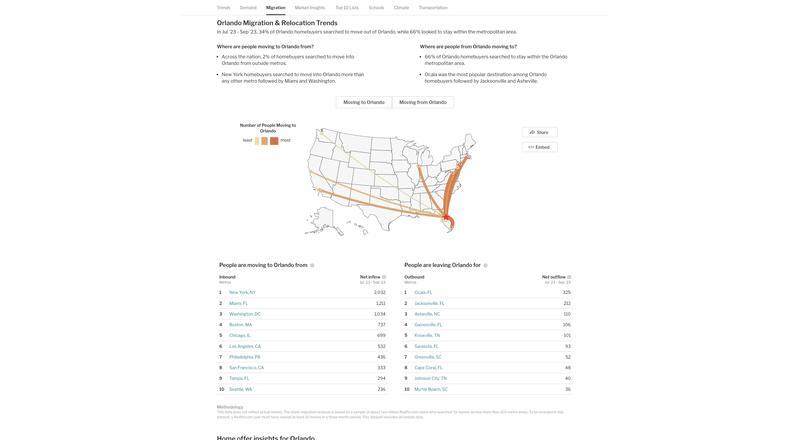 Task type: vqa. For each thing, say whether or not it's contained in the screenshot.
Net outflow
yes



Task type: locate. For each thing, give the bounding box(es) containing it.
2 9 from the left
[[405, 376, 407, 381]]

0 horizontal spatial -
[[237, 29, 239, 35]]

most left popular
[[456, 72, 468, 77]]

net inflow
[[360, 275, 380, 280]]

0 horizontal spatial more
[[341, 72, 353, 77]]

0 horizontal spatial most
[[281, 138, 291, 143]]

&
[[275, 19, 280, 27]]

moving to orlando
[[343, 100, 385, 105]]

new
[[222, 72, 232, 77], [229, 290, 238, 295]]

9 for people are moving to orlando from
[[219, 376, 222, 381]]

2 jul '23 - sep '23 from the left
[[545, 280, 571, 285]]

new for new york, ny
[[229, 290, 238, 295]]

sep left 34
[[240, 29, 249, 35]]

0 horizontal spatial 5
[[219, 333, 222, 338]]

2 3 from the left
[[405, 312, 407, 317]]

1 vertical spatial move
[[332, 54, 345, 60]]

trends down the insights
[[316, 19, 338, 27]]

1 horizontal spatial metros
[[405, 280, 416, 285]]

most
[[456, 72, 468, 77], [281, 138, 291, 143]]

miami
[[285, 78, 298, 84]]

redfin.com up rentals
[[400, 410, 419, 415]]

a right on
[[351, 410, 353, 415]]

fl right sarasota,
[[434, 344, 439, 349]]

0 vertical spatial homes
[[459, 410, 470, 415]]

where for across the nation,
[[217, 44, 232, 49]]

new up any
[[222, 72, 232, 77]]

0 horizontal spatial followed
[[258, 78, 277, 84]]

- right in
[[237, 29, 239, 35]]

where
[[217, 44, 232, 49], [420, 44, 435, 49]]

9 for people are leaving orlando for
[[405, 376, 407, 381]]

are left leaving
[[423, 262, 431, 269]]

1 vertical spatial trends
[[316, 19, 338, 27]]

least inside methodology this data does not reflect actual moves. the latest migration analysis is based on a sample of about two million redfin.com users who searched for homes across more than 100 metro areas. to be included in this dataset, a redfin.com user must have viewed at least 10 homes in a three month period. this dataset excludes all rentals data.
[[296, 415, 304, 420]]

0 horizontal spatial jul '23 - sep '23
[[360, 280, 386, 285]]

asheville,
[[415, 312, 433, 317]]

0 horizontal spatial and
[[299, 78, 307, 84]]

0 horizontal spatial net
[[360, 275, 368, 280]]

1 vertical spatial metro
[[508, 410, 518, 415]]

tn
[[434, 333, 440, 338], [441, 376, 447, 381]]

1 horizontal spatial metropolitan
[[476, 29, 505, 35]]

out
[[364, 29, 371, 35]]

1 people from the left
[[242, 44, 257, 49]]

1 horizontal spatial 4
[[405, 323, 407, 328]]

1 horizontal spatial people
[[445, 44, 460, 49]]

philadelphia, pa link
[[229, 355, 260, 360]]

reflect
[[248, 410, 259, 415]]

cape coral, fl link
[[415, 366, 443, 371]]

does
[[233, 410, 241, 415]]

los angeles, ca
[[229, 344, 261, 349]]

5 for people are leaving orlando for
[[405, 333, 407, 338]]

1 left 'ocala,'
[[405, 290, 407, 295]]

2 . from the left
[[537, 78, 538, 84]]

this down sample
[[362, 415, 369, 420]]

0 horizontal spatial metros
[[219, 280, 231, 285]]

stay right looked
[[443, 29, 453, 35]]

people for moving
[[242, 44, 257, 49]]

ca for los angeles, ca
[[255, 344, 261, 349]]

of up was
[[436, 54, 441, 60]]

0 horizontal spatial .
[[335, 78, 336, 84]]

trends left demand on the top of the page
[[217, 5, 230, 10]]

from inside across the nation, 2 % of homebuyers searched to move into orlando from outside metros.
[[240, 60, 251, 66]]

trends link
[[217, 0, 230, 15]]

fl right 'ocala,'
[[427, 290, 432, 295]]

in
[[217, 29, 221, 35]]

of inside 66 % of orlando homebuyers searched to stay within the orlando metropolitan area.
[[436, 54, 441, 60]]

orlando inside across the nation, 2 % of homebuyers searched to move into orlando from outside metros.
[[222, 60, 239, 66]]

106
[[563, 323, 571, 328]]

this
[[217, 410, 224, 415], [362, 415, 369, 420]]

1 down inbound at the bottom left of page
[[219, 290, 221, 295]]

the inside across the nation, 2 % of homebuyers searched to move into orlando from outside metros.
[[238, 54, 246, 60]]

, left 34
[[257, 29, 258, 35]]

metro right other
[[244, 78, 257, 84]]

2 for people are leaving orlando for
[[405, 301, 407, 306]]

to inside the number of people moving to orlando
[[292, 123, 296, 128]]

tn right knoxville,
[[434, 333, 440, 338]]

6 left sarasota,
[[405, 344, 407, 349]]

jul '23 - sep '23 down inflow
[[360, 280, 386, 285]]

9 left 'tampa,'
[[219, 376, 222, 381]]

2 followed from the left
[[454, 78, 473, 84]]

jul right in
[[222, 29, 228, 35]]

0 horizontal spatial moving
[[276, 123, 291, 128]]

1 horizontal spatial moving
[[343, 100, 360, 105]]

must
[[262, 415, 270, 420]]

0 horizontal spatial 6
[[219, 344, 222, 349]]

searched inside 66 % of orlando homebuyers searched to stay within the orlando metropolitan area.
[[489, 54, 510, 60]]

schools
[[369, 5, 384, 10]]

1 by from the left
[[278, 78, 284, 84]]

0 vertical spatial move
[[350, 29, 363, 35]]

new left york,
[[229, 290, 238, 295]]

0 horizontal spatial this
[[217, 410, 224, 415]]

1 metros from the left
[[219, 280, 231, 285]]

york
[[233, 72, 243, 77]]

0 horizontal spatial least
[[243, 138, 252, 143]]

stay
[[443, 29, 453, 35], [517, 54, 526, 60]]

ocala, fl
[[415, 290, 432, 295]]

0 vertical spatial 66
[[410, 29, 416, 35]]

2 4 from the left
[[405, 323, 407, 328]]

0 horizontal spatial trends
[[217, 5, 230, 10]]

il
[[247, 333, 251, 338]]

2 horizontal spatial a
[[351, 410, 353, 415]]

three
[[329, 415, 337, 420]]

outbound
[[405, 275, 424, 280]]

100
[[500, 410, 507, 415]]

a down analysis
[[326, 415, 328, 420]]

0 horizontal spatial metropolitan
[[425, 60, 453, 66]]

month
[[338, 415, 349, 420]]

0 vertical spatial within
[[454, 29, 467, 35]]

ocala, fl link
[[415, 290, 432, 295]]

angeles,
[[237, 344, 254, 349]]

people are leaving orlando for
[[405, 262, 481, 269]]

5 left knoxville,
[[405, 333, 407, 338]]

9 left johnson
[[405, 376, 407, 381]]

are down looked
[[436, 44, 444, 49]]

the inside 66 % of orlando homebuyers searched to stay within the orlando metropolitan area.
[[541, 54, 549, 60]]

homebuyers up metros.
[[276, 54, 304, 60]]

4 for people are moving to orlando from
[[219, 323, 222, 328]]

migration inside orlando migration & relocation trends in jul '23 - sep '23 , 34 % of orlando homebuyers searched to move out of orlando , while 66 % looked to stay within the metropolitan area.
[[243, 19, 273, 27]]

6 for people are moving to orlando from
[[219, 344, 222, 349]]

0 horizontal spatial a
[[231, 415, 233, 420]]

of inside across the nation, 2 % of homebuyers searched to move into orlando from outside metros.
[[271, 54, 275, 60]]

move left out
[[350, 29, 363, 35]]

1 horizontal spatial net
[[542, 275, 550, 280]]

of right the number
[[257, 123, 261, 128]]

net left outflow
[[542, 275, 550, 280]]

homebuyers inside 66 % of orlando homebuyers searched to stay within the orlando metropolitan area.
[[461, 54, 488, 60]]

by down new york homebuyers searched to move into orlando
[[278, 78, 284, 84]]

% inside across the nation, 2 % of homebuyers searched to move into orlando from outside metros.
[[265, 54, 270, 60]]

metros for people are leaving orlando for
[[405, 280, 416, 285]]

within inside orlando migration & relocation trends in jul '23 - sep '23 , 34 % of orlando homebuyers searched to move out of orlando , while 66 % looked to stay within the metropolitan area.
[[454, 29, 467, 35]]

move up washington
[[332, 54, 345, 60]]

least right at
[[296, 415, 304, 420]]

4 for people are leaving orlando for
[[405, 323, 407, 328]]

stay inside orlando migration & relocation trends in jul '23 - sep '23 , 34 % of orlando homebuyers searched to move out of orlando , while 66 % looked to stay within the metropolitan area.
[[443, 29, 453, 35]]

metros down outbound
[[405, 280, 416, 285]]

homebuyers down outside
[[244, 72, 272, 77]]

tampa,
[[229, 376, 243, 381]]

0 horizontal spatial ,
[[257, 29, 258, 35]]

0 horizontal spatial 8
[[219, 366, 222, 371]]

2 vertical spatial move
[[300, 72, 312, 77]]

searched down to? in the top of the page
[[489, 54, 510, 60]]

1 horizontal spatial metro
[[508, 410, 518, 415]]

than inside "more than any other metro followed by"
[[354, 72, 364, 77]]

1 6 from the left
[[219, 344, 222, 349]]

66 right while
[[410, 29, 416, 35]]

homebuyers inside ocala was the most popular destination among orlando homebuyers followed by jacksonville and asheville .
[[425, 78, 452, 84]]

66
[[410, 29, 416, 35], [425, 54, 431, 60]]

1 vertical spatial area.
[[454, 60, 465, 66]]

101
[[564, 333, 571, 338]]

0 horizontal spatial sc
[[436, 355, 442, 360]]

1 where from the left
[[217, 44, 232, 49]]

by down popular
[[474, 78, 479, 84]]

0 horizontal spatial by
[[278, 78, 284, 84]]

1 , from the left
[[257, 29, 258, 35]]

1 followed from the left
[[258, 78, 277, 84]]

moving inside the number of people moving to orlando
[[276, 123, 291, 128]]

followed inside "more than any other metro followed by"
[[258, 78, 277, 84]]

2 where from the left
[[420, 44, 435, 49]]

a
[[351, 410, 353, 415], [231, 415, 233, 420], [326, 415, 328, 420]]

1 vertical spatial for
[[453, 410, 458, 415]]

2 horizontal spatial moving
[[399, 100, 416, 105]]

'23 down net inflow
[[365, 280, 370, 285]]

10 left myrtle
[[405, 387, 409, 392]]

metropolitan inside 66 % of orlando homebuyers searched to stay within the orlando metropolitan area.
[[425, 60, 453, 66]]

redfin.com down not
[[234, 415, 253, 420]]

of right out
[[372, 29, 377, 35]]

fl up nc
[[440, 301, 445, 306]]

a down data
[[231, 415, 233, 420]]

1 vertical spatial more
[[483, 410, 491, 415]]

most down the number of people moving to orlando
[[281, 138, 291, 143]]

and right miami at left top
[[299, 78, 307, 84]]

,
[[257, 29, 258, 35], [395, 29, 396, 35]]

4 left 'boston,'
[[219, 323, 222, 328]]

0 horizontal spatial than
[[354, 72, 364, 77]]

outflow
[[550, 275, 566, 280]]

1 horizontal spatial more
[[483, 410, 491, 415]]

4 left the gainesville,
[[405, 323, 407, 328]]

2 horizontal spatial people
[[405, 262, 422, 269]]

1 horizontal spatial 7
[[405, 355, 407, 360]]

homes left across
[[459, 410, 470, 415]]

orlando migration & relocation trends in jul '23 - sep '23 , 34 % of orlando homebuyers searched to move out of orlando , while 66 % looked to stay within the metropolitan area.
[[217, 19, 517, 35]]

1 horizontal spatial 6
[[405, 344, 407, 349]]

move up miami and washington .
[[300, 72, 312, 77]]

net for people are leaving orlando for
[[542, 275, 550, 280]]

7 for people are moving to orlando from
[[219, 355, 222, 360]]

metropolitan up 'where are people from orlando moving to?'
[[476, 29, 505, 35]]

2 and from the left
[[508, 78, 516, 84]]

0 vertical spatial into
[[346, 54, 354, 60]]

1 horizontal spatial in
[[554, 410, 557, 415]]

7 left greenville, on the right bottom of the page
[[405, 355, 407, 360]]

excludes
[[383, 415, 398, 420]]

any
[[222, 78, 230, 84]]

net for people are moving to orlando from
[[360, 275, 368, 280]]

5 left chicago,
[[219, 333, 222, 338]]

johnson
[[415, 376, 431, 381]]

% left looked
[[416, 29, 420, 35]]

2 6 from the left
[[405, 344, 407, 349]]

2 metros from the left
[[405, 280, 416, 285]]

66 inside orlando migration & relocation trends in jul '23 - sep '23 , 34 % of orlando homebuyers searched to move out of orlando , while 66 % looked to stay within the metropolitan area.
[[410, 29, 416, 35]]

0 horizontal spatial within
[[454, 29, 467, 35]]

1 horizontal spatial .
[[537, 78, 538, 84]]

8 left san
[[219, 366, 222, 371]]

2 , from the left
[[395, 29, 396, 35]]

by
[[278, 78, 284, 84], [474, 78, 479, 84]]

jul
[[222, 29, 228, 35], [360, 280, 364, 285], [545, 280, 549, 285]]

fl for tampa, fl
[[244, 376, 249, 381]]

sep down outflow
[[558, 280, 565, 285]]

1 horizontal spatial sc
[[442, 387, 448, 392]]

metropolitan up was
[[425, 60, 453, 66]]

sep inside orlando migration & relocation trends in jul '23 - sep '23 , 34 % of orlando homebuyers searched to move out of orlando , while 66 % looked to stay within the metropolitan area.
[[240, 29, 249, 35]]

demand link
[[240, 0, 256, 15]]

jul down net outflow at the right bottom of the page
[[545, 280, 549, 285]]

migration
[[266, 5, 285, 10], [243, 19, 273, 27]]

viewed
[[280, 415, 291, 420]]

1 1 from the left
[[219, 290, 221, 295]]

1 vertical spatial new
[[229, 290, 238, 295]]

miami,
[[229, 301, 242, 306]]

1 vertical spatial stay
[[517, 54, 526, 60]]

the inside ocala was the most popular destination among orlando homebuyers followed by jacksonville and asheville .
[[448, 72, 455, 77]]

1 net from the left
[[360, 275, 368, 280]]

transportation link
[[419, 0, 448, 15]]

1 horizontal spatial 9
[[405, 376, 407, 381]]

sep down inflow
[[373, 280, 379, 285]]

to?
[[510, 44, 517, 49]]

people up outbound
[[405, 262, 422, 269]]

johnson city, tn
[[415, 376, 447, 381]]

'23 down inflow
[[380, 280, 386, 285]]

more
[[341, 72, 353, 77], [483, 410, 491, 415]]

searched down from?
[[305, 54, 326, 60]]

sc up "coral,"
[[436, 355, 442, 360]]

methodology
[[217, 405, 243, 410]]

new york homebuyers searched to move into orlando
[[222, 72, 340, 77]]

% up outside
[[265, 54, 270, 60]]

homebuyers down 'where are people from orlando moving to?'
[[461, 54, 488, 60]]

0 vertical spatial area.
[[506, 29, 517, 35]]

million
[[388, 410, 399, 415]]

people up nation,
[[242, 44, 257, 49]]

0 horizontal spatial metro
[[244, 78, 257, 84]]

8 for people are moving to orlando from
[[219, 366, 222, 371]]

0 horizontal spatial 9
[[219, 376, 222, 381]]

- down outflow
[[556, 280, 557, 285]]

1 horizontal spatial least
[[296, 415, 304, 420]]

1,211
[[376, 301, 386, 306]]

boston, ma
[[229, 323, 252, 328]]

2 horizontal spatial move
[[350, 29, 363, 35]]

1 vertical spatial migration
[[243, 19, 273, 27]]

1 for people are leaving orlando for
[[405, 290, 407, 295]]

jacksonville, fl
[[415, 301, 445, 306]]

homes down migration
[[310, 415, 321, 420]]

0 vertical spatial ca
[[255, 344, 261, 349]]

1 horizontal spatial jul '23 - sep '23
[[545, 280, 571, 285]]

stay inside 66 % of orlando homebuyers searched to stay within the orlando metropolitan area.
[[517, 54, 526, 60]]

'23 down net outflow at the right bottom of the page
[[550, 280, 555, 285]]

1 jul '23 - sep '23 from the left
[[360, 280, 386, 285]]

2 5 from the left
[[405, 333, 407, 338]]

san francisco, ca
[[229, 366, 264, 371]]

7 for people are leaving orlando for
[[405, 355, 407, 360]]

metros down inbound at the bottom left of page
[[219, 280, 231, 285]]

of inside the number of people moving to orlando
[[257, 123, 261, 128]]

where up across
[[217, 44, 232, 49]]

moving
[[258, 44, 275, 49], [492, 44, 509, 49], [247, 262, 266, 269]]

1 horizontal spatial 66
[[425, 54, 431, 60]]

2 by from the left
[[474, 78, 479, 84]]

people for people are leaving orlando for
[[405, 262, 422, 269]]

metros for people are moving to orlando from
[[219, 280, 231, 285]]

1 vertical spatial least
[[296, 415, 304, 420]]

10 down migration
[[305, 415, 309, 420]]

and inside ocala was the most popular destination among orlando homebuyers followed by jacksonville and asheville .
[[508, 78, 516, 84]]

- down net inflow
[[371, 280, 372, 285]]

moving from orlando
[[399, 100, 447, 105]]

city,
[[432, 376, 440, 381]]

7
[[219, 355, 222, 360], [405, 355, 407, 360]]

0 horizontal spatial people
[[242, 44, 257, 49]]

top 10 lists
[[336, 5, 359, 10]]

followed down new york homebuyers searched to move into orlando
[[258, 78, 277, 84]]

% inside 66 % of orlando homebuyers searched to stay within the orlando metropolitan area.
[[431, 54, 435, 60]]

where down looked
[[420, 44, 435, 49]]

searched
[[323, 29, 344, 35], [305, 54, 326, 60], [489, 54, 510, 60], [273, 72, 293, 77], [437, 410, 452, 415]]

1 horizontal spatial by
[[474, 78, 479, 84]]

1 horizontal spatial most
[[456, 72, 468, 77]]

searched right who
[[437, 410, 452, 415]]

ny
[[250, 290, 256, 295]]

area. inside 66 % of orlando homebuyers searched to stay within the orlando metropolitan area.
[[454, 60, 465, 66]]

top 10 lists link
[[336, 0, 359, 15]]

1 9 from the left
[[219, 376, 222, 381]]

1 horizontal spatial stay
[[517, 54, 526, 60]]

0 vertical spatial most
[[456, 72, 468, 77]]

0 vertical spatial new
[[222, 72, 232, 77]]

1 7 from the left
[[219, 355, 222, 360]]

into inside across the nation, 2 % of homebuyers searched to move into orlando from outside metros.
[[346, 54, 354, 60]]

1 4 from the left
[[219, 323, 222, 328]]

0 horizontal spatial 66
[[410, 29, 416, 35]]

where for 66
[[420, 44, 435, 49]]

2 7 from the left
[[405, 355, 407, 360]]

searched down top at left
[[323, 29, 344, 35]]

40
[[565, 376, 571, 381]]

across
[[222, 54, 237, 60]]

metros.
[[270, 60, 287, 66]]

2 1 from the left
[[405, 290, 407, 295]]

2 people from the left
[[445, 44, 460, 49]]

0 vertical spatial than
[[354, 72, 364, 77]]

1 3 from the left
[[219, 312, 222, 317]]

area. down 'where are people from orlando moving to?'
[[454, 60, 465, 66]]

where are people moving to orlando from?
[[217, 44, 314, 49]]

jul '23 - sep '23
[[360, 280, 386, 285], [545, 280, 571, 285]]

1 vertical spatial within
[[527, 54, 540, 60]]

knoxville,
[[415, 333, 433, 338]]

metropolitan inside orlando migration & relocation trends in jul '23 - sep '23 , 34 % of orlando homebuyers searched to move out of orlando , while 66 % looked to stay within the metropolitan area.
[[476, 29, 505, 35]]

5
[[219, 333, 222, 338], [405, 333, 407, 338]]

2 up outside
[[263, 54, 265, 60]]

orlando inside ocala was the most popular destination among orlando homebuyers followed by jacksonville and asheville .
[[529, 72, 547, 77]]

net left inflow
[[360, 275, 368, 280]]

8 for people are leaving orlando for
[[405, 366, 407, 371]]

0 horizontal spatial 4
[[219, 323, 222, 328]]

more than any other metro followed by
[[222, 72, 364, 84]]

within up among
[[527, 54, 540, 60]]

number
[[240, 123, 256, 128]]

0 horizontal spatial 2
[[219, 301, 222, 306]]

1 horizontal spatial move
[[332, 54, 345, 60]]

1 8 from the left
[[219, 366, 222, 371]]

jul '23 - sep '23 down outflow
[[545, 280, 571, 285]]

jul down net inflow
[[360, 280, 364, 285]]

1 horizontal spatial where
[[420, 44, 435, 49]]

are up across
[[233, 44, 241, 49]]

the
[[468, 29, 475, 35], [238, 54, 246, 60], [541, 54, 549, 60], [448, 72, 455, 77]]

fl
[[427, 290, 432, 295], [243, 301, 248, 306], [440, 301, 445, 306], [437, 323, 442, 328], [434, 344, 439, 349], [438, 366, 443, 371], [244, 376, 249, 381]]

2 left jacksonville,
[[405, 301, 407, 306]]

1 5 from the left
[[219, 333, 222, 338]]

1 horizontal spatial ,
[[395, 29, 396, 35]]

1 horizontal spatial 2
[[263, 54, 265, 60]]

ca down pa
[[258, 366, 264, 371]]

san
[[229, 366, 237, 371]]

jul '23 - sep '23 for people are leaving orlando for
[[545, 280, 571, 285]]

jul inside orlando migration & relocation trends in jul '23 - sep '23 , 34 % of orlando homebuyers searched to move out of orlando , while 66 % looked to stay within the metropolitan area.
[[222, 29, 228, 35]]

1 vertical spatial this
[[362, 415, 369, 420]]

2 8 from the left
[[405, 366, 407, 371]]

0 horizontal spatial people
[[219, 262, 237, 269]]

are for people are moving to orlando from
[[238, 262, 246, 269]]

fl right 'tampa,'
[[244, 376, 249, 381]]

3 left washington,
[[219, 312, 222, 317]]

fl right "coral,"
[[438, 366, 443, 371]]

1 horizontal spatial into
[[346, 54, 354, 60]]

0 vertical spatial metropolitan
[[476, 29, 505, 35]]

0 horizontal spatial redfin.com
[[234, 415, 253, 420]]

1 vertical spatial in
[[322, 415, 325, 420]]

0 vertical spatial more
[[341, 72, 353, 77]]

people
[[262, 123, 275, 128], [219, 262, 237, 269], [405, 262, 422, 269]]

tampa, fl link
[[229, 376, 249, 381]]

0 horizontal spatial 1
[[219, 290, 221, 295]]

york,
[[239, 290, 249, 295]]

knoxville, tn
[[415, 333, 440, 338]]

area. inside orlando migration & relocation trends in jul '23 - sep '23 , 34 % of orlando homebuyers searched to move out of orlando , while 66 % looked to stay within the metropolitan area.
[[506, 29, 517, 35]]

new york, ny
[[229, 290, 256, 295]]

2 horizontal spatial jul
[[545, 280, 549, 285]]

7 left philadelphia,
[[219, 355, 222, 360]]

than up the moving to orlando
[[354, 72, 364, 77]]

share button
[[522, 127, 558, 137]]

1 vertical spatial homes
[[310, 415, 321, 420]]

this
[[557, 410, 564, 415]]

2 net from the left
[[542, 275, 550, 280]]

than left 100
[[492, 410, 500, 415]]

los angeles, ca link
[[229, 344, 261, 349]]



Task type: describe. For each thing, give the bounding box(es) containing it.
have
[[271, 415, 279, 420]]

rentals
[[403, 415, 415, 420]]

gainesville,
[[415, 323, 436, 328]]

93
[[565, 344, 571, 349]]

coral,
[[426, 366, 437, 371]]

1 and from the left
[[299, 78, 307, 84]]

0 vertical spatial trends
[[217, 5, 230, 10]]

included
[[539, 410, 553, 415]]

jul '23 - sep '23 for people are moving to orlando from
[[360, 280, 386, 285]]

by inside ocala was the most popular destination among orlando homebuyers followed by jacksonville and asheville .
[[474, 78, 479, 84]]

fl for ocala, fl
[[427, 290, 432, 295]]

greenville, sc
[[415, 355, 442, 360]]

data
[[225, 410, 232, 415]]

users
[[419, 410, 428, 415]]

66 inside 66 % of orlando homebuyers searched to stay within the orlando metropolitan area.
[[425, 54, 431, 60]]

0 vertical spatial redfin.com
[[400, 410, 419, 415]]

actual
[[260, 410, 270, 415]]

436
[[377, 355, 386, 360]]

1 vertical spatial sc
[[442, 387, 448, 392]]

people for people are moving to orlando from
[[219, 262, 237, 269]]

data.
[[415, 415, 424, 420]]

market
[[295, 5, 309, 10]]

move inside across the nation, 2 % of homebuyers searched to move into orlando from outside metros.
[[332, 54, 345, 60]]

moving for moving to
[[343, 100, 360, 105]]

searched up miami at left top
[[273, 72, 293, 77]]

seattle, wa link
[[229, 387, 252, 392]]

moves.
[[271, 410, 283, 415]]

people for from
[[445, 44, 460, 49]]

333
[[378, 366, 386, 371]]

analysis
[[317, 410, 331, 415]]

sarasota,
[[415, 344, 433, 349]]

more inside "more than any other metro followed by"
[[341, 72, 353, 77]]

212
[[564, 301, 571, 306]]

sep for people are leaving orlando for
[[558, 280, 565, 285]]

knoxville, tn link
[[415, 333, 440, 338]]

outside
[[252, 60, 269, 66]]

'23 left 34
[[250, 29, 257, 35]]

searched inside methodology this data does not reflect actual moves. the latest migration analysis is based on a sample of about two million redfin.com users who searched for homes across more than 100 metro areas. to be included in this dataset, a redfin.com user must have viewed at least 10 homes in a three month period. this dataset excludes all rentals data.
[[437, 410, 452, 415]]

embed button
[[522, 142, 558, 152]]

2 for people are moving to orlando from
[[219, 301, 222, 306]]

johnson city, tn link
[[415, 376, 447, 381]]

0 vertical spatial least
[[243, 138, 252, 143]]

washington, dc link
[[229, 312, 260, 317]]

beach,
[[428, 387, 441, 392]]

than inside methodology this data does not reflect actual moves. the latest migration analysis is based on a sample of about two million redfin.com users who searched for homes across more than 100 metro areas. to be included in this dataset, a redfin.com user must have viewed at least 10 homes in a three month period. this dataset excludes all rentals data.
[[492, 410, 500, 415]]

boston,
[[229, 323, 244, 328]]

1 vertical spatial redfin.com
[[234, 415, 253, 420]]

1 horizontal spatial tn
[[441, 376, 447, 381]]

washington
[[308, 78, 335, 84]]

2,032
[[374, 290, 386, 295]]

jacksonville,
[[415, 301, 439, 306]]

- for people are moving to orlando from
[[371, 280, 372, 285]]

are for where are people moving to orlando from?
[[233, 44, 241, 49]]

dataset
[[370, 415, 383, 420]]

for inside methodology this data does not reflect actual moves. the latest migration analysis is based on a sample of about two million redfin.com users who searched for homes across more than 100 metro areas. to be included in this dataset, a redfin.com user must have viewed at least 10 homes in a three month period. this dataset excludes all rentals data.
[[453, 410, 458, 415]]

ma
[[245, 323, 252, 328]]

san francisco, ca link
[[229, 366, 264, 371]]

migration
[[301, 410, 317, 415]]

fl for miami, fl
[[243, 301, 248, 306]]

10 left seattle,
[[219, 387, 224, 392]]

ocala
[[425, 72, 437, 77]]

popular
[[469, 72, 486, 77]]

sarasota, fl link
[[415, 344, 439, 349]]

- inside orlando migration & relocation trends in jul '23 - sep '23 , 34 % of orlando homebuyers searched to move out of orlando , while 66 % looked to stay within the metropolitan area.
[[237, 29, 239, 35]]

the inside orlando migration & relocation trends in jul '23 - sep '23 , 34 % of orlando homebuyers searched to move out of orlando , while 66 % looked to stay within the metropolitan area.
[[468, 29, 475, 35]]

across
[[471, 410, 482, 415]]

1 for people are moving to orlando from
[[219, 290, 221, 295]]

cape
[[415, 366, 425, 371]]

two
[[381, 410, 387, 415]]

'23 up 325
[[565, 280, 571, 285]]

ca for san francisco, ca
[[258, 366, 264, 371]]

los
[[229, 344, 237, 349]]

3 for people are leaving orlando for
[[405, 312, 407, 317]]

nc
[[434, 312, 440, 317]]

myrtle
[[415, 387, 427, 392]]

metro inside methodology this data does not reflect actual moves. the latest migration analysis is based on a sample of about two million redfin.com users who searched for homes across more than 100 metro areas. to be included in this dataset, a redfin.com user must have viewed at least 10 homes in a three month period. this dataset excludes all rentals data.
[[508, 410, 518, 415]]

more inside methodology this data does not reflect actual moves. the latest migration analysis is based on a sample of about two million redfin.com users who searched for homes across more than 100 metro areas. to be included in this dataset, a redfin.com user must have viewed at least 10 homes in a three month period. this dataset excludes all rentals data.
[[483, 410, 491, 415]]

climate
[[394, 5, 409, 10]]

searched inside orlando migration & relocation trends in jul '23 - sep '23 , 34 % of orlando homebuyers searched to move out of orlando , while 66 % looked to stay within the metropolitan area.
[[323, 29, 344, 35]]

ocala was the most popular destination among orlando homebuyers followed by jacksonville and asheville .
[[425, 72, 547, 84]]

followed inside ocala was the most popular destination among orlando homebuyers followed by jacksonville and asheville .
[[454, 78, 473, 84]]

sample
[[353, 410, 366, 415]]

to inside 66 % of orlando homebuyers searched to stay within the orlando metropolitan area.
[[511, 54, 516, 60]]

699
[[377, 333, 386, 338]]

homebuyers inside orlando migration & relocation trends in jul '23 - sep '23 , 34 % of orlando homebuyers searched to move out of orlando , while 66 % looked to stay within the metropolitan area.
[[294, 29, 322, 35]]

homebuyers inside across the nation, 2 % of homebuyers searched to move into orlando from outside metros.
[[276, 54, 304, 60]]

jul for people are leaving orlando for
[[545, 280, 549, 285]]

66 % of orlando homebuyers searched to stay within the orlando metropolitan area.
[[425, 54, 568, 66]]

people inside the number of people moving to orlando
[[262, 123, 275, 128]]

% up where are people moving to orlando from?
[[265, 29, 269, 35]]

nation,
[[247, 54, 262, 60]]

5 for people are moving to orlando from
[[219, 333, 222, 338]]

jul for people are moving to orlando from
[[360, 280, 364, 285]]

2 inside across the nation, 2 % of homebuyers searched to move into orlando from outside metros.
[[263, 54, 265, 60]]

by inside "more than any other metro followed by"
[[278, 78, 284, 84]]

francisco,
[[238, 366, 257, 371]]

on
[[346, 410, 350, 415]]

1 horizontal spatial a
[[326, 415, 328, 420]]

move inside orlando migration & relocation trends in jul '23 - sep '23 , 34 % of orlando homebuyers searched to move out of orlando , while 66 % looked to stay within the metropolitan area.
[[350, 29, 363, 35]]

philadelphia, pa
[[229, 355, 260, 360]]

737
[[378, 323, 386, 328]]

is
[[331, 410, 334, 415]]

- for people are leaving orlando for
[[556, 280, 557, 285]]

greenville,
[[415, 355, 435, 360]]

period.
[[350, 415, 361, 420]]

0 vertical spatial in
[[554, 410, 557, 415]]

. inside ocala was the most popular destination among orlando homebuyers followed by jacksonville and asheville .
[[537, 78, 538, 84]]

to
[[529, 410, 533, 415]]

inbound
[[219, 275, 235, 280]]

while
[[397, 29, 409, 35]]

washington, dc
[[229, 312, 260, 317]]

0 vertical spatial sc
[[436, 355, 442, 360]]

0 horizontal spatial homes
[[310, 415, 321, 420]]

are for people are leaving orlando for
[[423, 262, 431, 269]]

3 for people are moving to orlando from
[[219, 312, 222, 317]]

areas.
[[518, 410, 528, 415]]

cape coral, fl
[[415, 366, 443, 371]]

to inside across the nation, 2 % of homebuyers searched to move into orlando from outside metros.
[[327, 54, 331, 60]]

10 inside methodology this data does not reflect actual moves. the latest migration analysis is based on a sample of about two million redfin.com users who searched for homes across more than 100 metro areas. to be included in this dataset, a redfin.com user must have viewed at least 10 homes in a three month period. this dataset excludes all rentals data.
[[305, 415, 309, 420]]

0 horizontal spatial in
[[322, 415, 325, 420]]

philadelphia,
[[229, 355, 254, 360]]

36
[[565, 387, 571, 392]]

6 for people are leaving orlando for
[[405, 344, 407, 349]]

who
[[429, 410, 436, 415]]

moving down 34
[[258, 44, 275, 49]]

of right 34
[[270, 29, 275, 35]]

migration link
[[266, 0, 285, 15]]

net outflow
[[542, 275, 566, 280]]

325
[[563, 290, 571, 295]]

number of people moving to orlando
[[240, 123, 296, 134]]

user
[[254, 415, 261, 420]]

new for new york homebuyers searched to move into orlando
[[222, 72, 232, 77]]

1 vertical spatial most
[[281, 138, 291, 143]]

are for where are people from orlando moving to?
[[436, 44, 444, 49]]

searched inside across the nation, 2 % of homebuyers searched to move into orlando from outside metros.
[[305, 54, 326, 60]]

0 horizontal spatial into
[[313, 72, 322, 77]]

lists
[[349, 5, 359, 10]]

dc
[[255, 312, 260, 317]]

fl for sarasota, fl
[[434, 344, 439, 349]]

0 vertical spatial tn
[[434, 333, 440, 338]]

orlando inside the number of people moving to orlando
[[260, 129, 276, 134]]

miami and washington .
[[285, 78, 336, 84]]

transportation
[[419, 5, 448, 10]]

from?
[[300, 44, 314, 49]]

sep for people are moving to orlando from
[[373, 280, 379, 285]]

myrtle beach, sc link
[[415, 387, 448, 392]]

trends inside orlando migration & relocation trends in jul '23 - sep '23 , 34 % of orlando homebuyers searched to move out of orlando , while 66 % looked to stay within the metropolitan area.
[[316, 19, 338, 27]]

fl for jacksonville, fl
[[440, 301, 445, 306]]

0 vertical spatial for
[[473, 262, 481, 269]]

most inside ocala was the most popular destination among orlando homebuyers followed by jacksonville and asheville .
[[456, 72, 468, 77]]

looked
[[421, 29, 436, 35]]

metro inside "more than any other metro followed by"
[[244, 78, 257, 84]]

1 horizontal spatial homes
[[459, 410, 470, 415]]

at
[[292, 415, 296, 420]]

1 . from the left
[[335, 78, 336, 84]]

chicago, il
[[229, 333, 251, 338]]

miami, fl link
[[229, 301, 248, 306]]

climate link
[[394, 0, 409, 15]]

moving left to? in the top of the page
[[492, 44, 509, 49]]

of inside methodology this data does not reflect actual moves. the latest migration analysis is based on a sample of about two million redfin.com users who searched for homes across more than 100 metro areas. to be included in this dataset, a redfin.com user must have viewed at least 10 homes in a three month period. this dataset excludes all rentals data.
[[366, 410, 370, 415]]

moving for moving from
[[399, 100, 416, 105]]

0 vertical spatial this
[[217, 410, 224, 415]]

0 vertical spatial migration
[[266, 5, 285, 10]]

fl for gainesville, fl
[[437, 323, 442, 328]]

10 right top at left
[[344, 5, 348, 10]]

'23 right in
[[229, 29, 236, 35]]

within inside 66 % of orlando homebuyers searched to stay within the orlando metropolitan area.
[[527, 54, 540, 60]]

moving up ny
[[247, 262, 266, 269]]

relocation
[[281, 19, 315, 27]]



